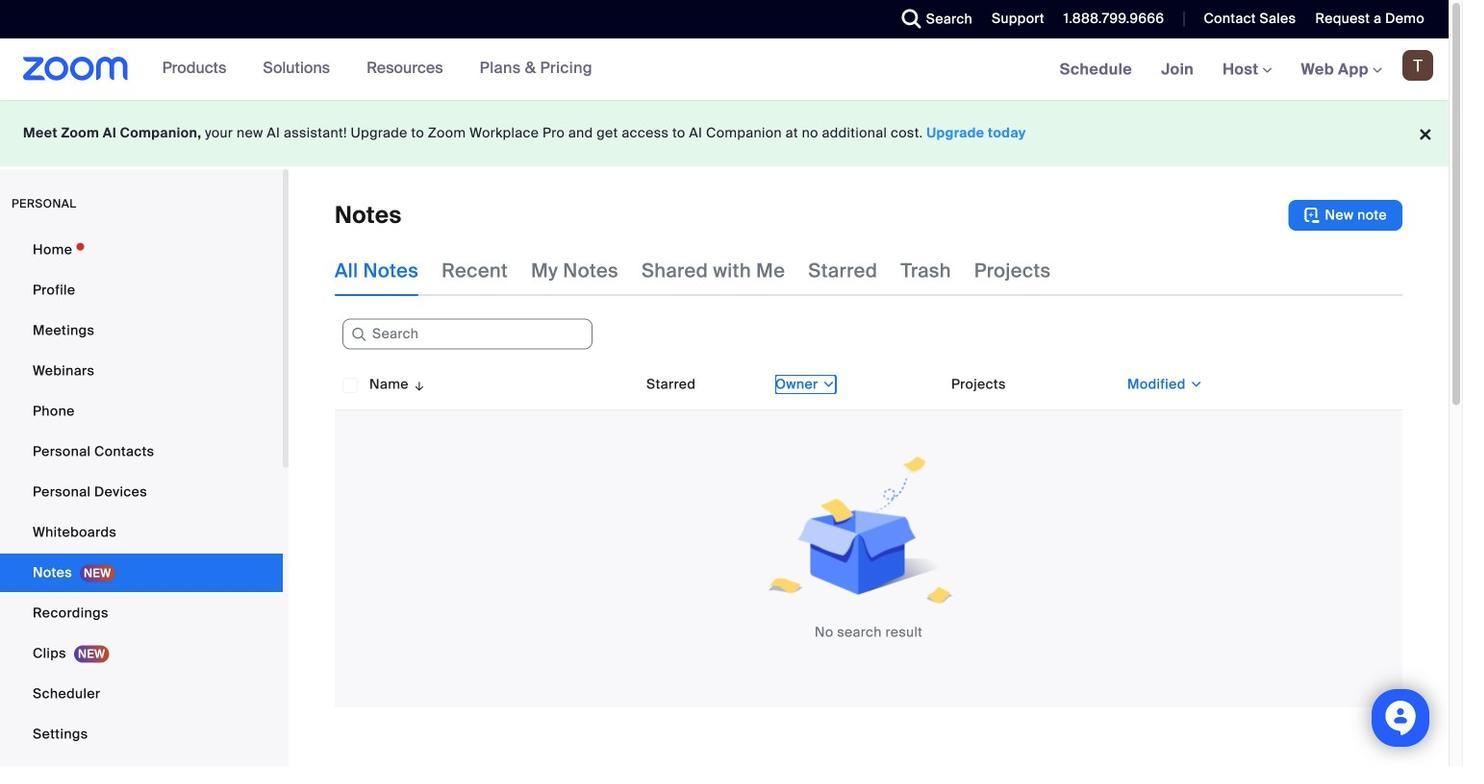 Task type: locate. For each thing, give the bounding box(es) containing it.
tabs of all notes page tab list
[[335, 246, 1051, 296]]

1 vertical spatial application
[[335, 360, 1417, 723]]

footer
[[0, 100, 1449, 166]]

application
[[335, 200, 1403, 231], [335, 360, 1417, 723]]

product information navigation
[[129, 38, 607, 100]]

0 vertical spatial application
[[335, 200, 1403, 231]]

profile picture image
[[1403, 50, 1434, 81]]

banner
[[0, 38, 1449, 102]]

zoom logo image
[[23, 57, 129, 81]]

down image
[[1186, 375, 1204, 395]]



Task type: describe. For each thing, give the bounding box(es) containing it.
meetings navigation
[[1046, 38, 1449, 102]]

Search text field
[[343, 319, 593, 350]]

arrow down image
[[409, 373, 427, 396]]

2 application from the top
[[335, 360, 1417, 723]]

personal menu menu
[[0, 231, 283, 767]]

1 application from the top
[[335, 200, 1403, 231]]



Task type: vqa. For each thing, say whether or not it's contained in the screenshot.
Show options icon to the bottom
no



